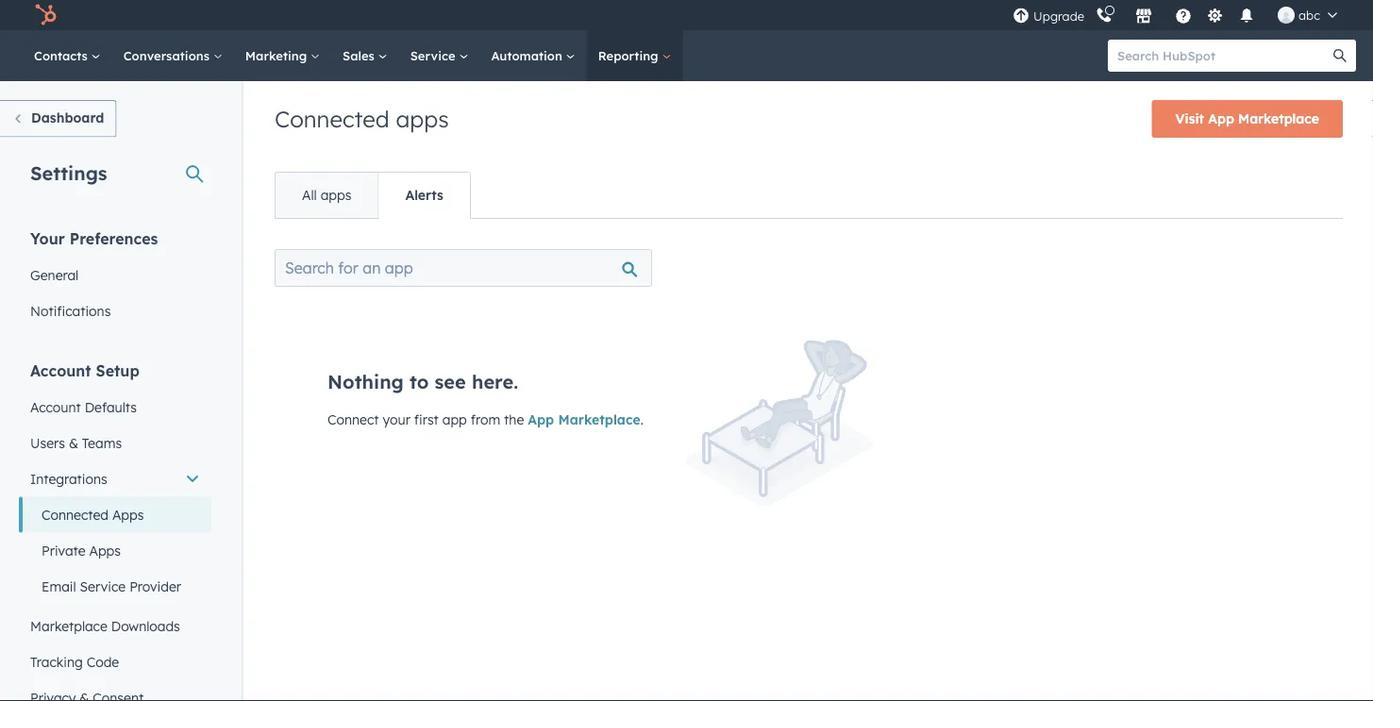 Task type: describe. For each thing, give the bounding box(es) containing it.
downloads
[[111, 618, 180, 634]]

see
[[435, 370, 466, 394]]

email service provider link
[[19, 569, 211, 605]]

email service provider
[[42, 578, 181, 595]]

apps for private apps
[[89, 542, 121, 559]]

help button
[[1168, 0, 1200, 30]]

notifications button
[[1231, 0, 1263, 30]]

marketing
[[245, 48, 311, 63]]

&
[[69, 435, 78, 451]]

nothing to see here. tab panel
[[275, 218, 1343, 575]]

defaults
[[85, 399, 137, 415]]

alerts link
[[378, 173, 470, 218]]

users
[[30, 435, 65, 451]]

Search HubSpot search field
[[1108, 40, 1339, 72]]

private apps
[[42, 542, 121, 559]]

users & teams
[[30, 435, 122, 451]]

apps for connected apps
[[112, 506, 144, 523]]

abc button
[[1267, 0, 1349, 30]]

dashboard
[[31, 109, 104, 126]]

marketplace inside nothing to see here. tab panel
[[558, 412, 641, 428]]

setup
[[96, 361, 140, 380]]

account defaults
[[30, 399, 137, 415]]

here.
[[472, 370, 518, 394]]

app
[[442, 412, 467, 428]]

teams
[[82, 435, 122, 451]]

sales link
[[331, 30, 399, 81]]

account for account defaults
[[30, 399, 81, 415]]

connect
[[328, 412, 379, 428]]

provider
[[129, 578, 181, 595]]

notifications link
[[19, 293, 211, 329]]

general
[[30, 267, 79, 283]]

to
[[410, 370, 429, 394]]

automation
[[491, 48, 566, 63]]

general link
[[19, 257, 211, 293]]

service inside account setup element
[[80, 578, 126, 595]]

notifications image
[[1238, 8, 1255, 25]]

service link
[[399, 30, 480, 81]]

preferences
[[70, 229, 158, 248]]

apps for all apps
[[321, 187, 352, 203]]

contacts
[[34, 48, 91, 63]]

search button
[[1324, 40, 1356, 72]]

hubspot link
[[23, 4, 71, 26]]

1 horizontal spatial service
[[410, 48, 459, 63]]

nothing to see here.
[[328, 370, 518, 394]]

settings image
[[1207, 8, 1224, 25]]

conversations
[[123, 48, 213, 63]]

integrations
[[30, 471, 107, 487]]

connected for connected apps
[[42, 506, 109, 523]]

0 vertical spatial app
[[1208, 110, 1235, 127]]

tab list containing all apps
[[275, 172, 471, 219]]

nothing
[[328, 370, 404, 394]]

connect your first app from the app marketplace .
[[328, 412, 644, 428]]

help image
[[1175, 8, 1192, 25]]

email
[[42, 578, 76, 595]]

upgrade
[[1034, 8, 1085, 24]]

your preferences
[[30, 229, 158, 248]]

the
[[504, 412, 524, 428]]

search image
[[1334, 49, 1347, 62]]

conversations link
[[112, 30, 234, 81]]

settings
[[30, 161, 107, 185]]

private apps link
[[19, 533, 211, 569]]

account defaults link
[[19, 389, 211, 425]]



Task type: vqa. For each thing, say whether or not it's contained in the screenshot.
see
yes



Task type: locate. For each thing, give the bounding box(es) containing it.
apps
[[396, 105, 449, 133], [321, 187, 352, 203]]

1 horizontal spatial marketplace
[[558, 412, 641, 428]]

all apps
[[302, 187, 352, 203]]

code
[[87, 654, 119, 670]]

gary orlando image
[[1278, 7, 1295, 24]]

1 horizontal spatial apps
[[396, 105, 449, 133]]

marketplace
[[1238, 110, 1320, 127], [558, 412, 641, 428], [30, 618, 107, 634]]

apps down integrations button
[[112, 506, 144, 523]]

contacts link
[[23, 30, 112, 81]]

account up 'users' at left
[[30, 399, 81, 415]]

app right the
[[528, 412, 554, 428]]

2 account from the top
[[30, 399, 81, 415]]

0 vertical spatial apps
[[396, 105, 449, 133]]

2 horizontal spatial marketplace
[[1238, 110, 1320, 127]]

apps inside "link"
[[321, 187, 352, 203]]

visit app marketplace
[[1176, 110, 1320, 127]]

connected for connected apps
[[275, 105, 390, 133]]

account setup
[[30, 361, 140, 380]]

connected
[[275, 105, 390, 133], [42, 506, 109, 523]]

Search for an app search field
[[275, 249, 652, 287]]

0 vertical spatial account
[[30, 361, 91, 380]]

marketing link
[[234, 30, 331, 81]]

private
[[42, 542, 85, 559]]

.
[[641, 412, 644, 428]]

marketplace inside account setup element
[[30, 618, 107, 634]]

apps down 'service' link
[[396, 105, 449, 133]]

integrations button
[[19, 461, 211, 497]]

apps
[[112, 506, 144, 523], [89, 542, 121, 559]]

marketplace downloads link
[[19, 608, 211, 644]]

1 vertical spatial marketplace
[[558, 412, 641, 428]]

0 horizontal spatial app
[[528, 412, 554, 428]]

app inside nothing to see here. tab panel
[[528, 412, 554, 428]]

connected apps
[[275, 105, 449, 133]]

upgrade image
[[1013, 8, 1030, 25]]

calling icon button
[[1088, 3, 1120, 28]]

service
[[410, 48, 459, 63], [80, 578, 126, 595]]

service right sales link at the left top of the page
[[410, 48, 459, 63]]

0 horizontal spatial apps
[[321, 187, 352, 203]]

tab list
[[275, 172, 471, 219]]

connected inside 'link'
[[42, 506, 109, 523]]

all apps link
[[276, 173, 378, 218]]

connected apps link
[[19, 497, 211, 533]]

from
[[471, 412, 500, 428]]

account
[[30, 361, 91, 380], [30, 399, 81, 415]]

connected up private apps
[[42, 506, 109, 523]]

marketplace right the
[[558, 412, 641, 428]]

menu
[[1011, 0, 1351, 30]]

marketplace down search hubspot search box
[[1238, 110, 1320, 127]]

account for account setup
[[30, 361, 91, 380]]

marketplaces image
[[1136, 8, 1153, 25]]

0 vertical spatial connected
[[275, 105, 390, 133]]

first
[[414, 412, 439, 428]]

app
[[1208, 110, 1235, 127], [528, 412, 554, 428]]

account setup element
[[19, 360, 211, 701]]

1 vertical spatial service
[[80, 578, 126, 595]]

1 account from the top
[[30, 361, 91, 380]]

tracking
[[30, 654, 83, 670]]

app right "visit"
[[1208, 110, 1235, 127]]

0 horizontal spatial marketplace
[[30, 618, 107, 634]]

1 vertical spatial connected
[[42, 506, 109, 523]]

marketplaces button
[[1124, 0, 1164, 30]]

0 horizontal spatial connected
[[42, 506, 109, 523]]

calling icon image
[[1096, 7, 1113, 24]]

automation link
[[480, 30, 587, 81]]

2 vertical spatial marketplace
[[30, 618, 107, 634]]

reporting
[[598, 48, 662, 63]]

alerts
[[405, 187, 443, 203]]

hubspot image
[[34, 4, 57, 26]]

1 horizontal spatial app
[[1208, 110, 1235, 127]]

menu containing abc
[[1011, 0, 1351, 30]]

1 vertical spatial apps
[[89, 542, 121, 559]]

apps up the email service provider
[[89, 542, 121, 559]]

your
[[30, 229, 65, 248]]

settings link
[[1204, 5, 1227, 25]]

all
[[302, 187, 317, 203]]

tracking code link
[[19, 644, 211, 680]]

visit
[[1176, 110, 1204, 127]]

reporting link
[[587, 30, 683, 81]]

users & teams link
[[19, 425, 211, 461]]

1 vertical spatial account
[[30, 399, 81, 415]]

0 horizontal spatial service
[[80, 578, 126, 595]]

0 vertical spatial apps
[[112, 506, 144, 523]]

app marketplace link
[[528, 412, 641, 428]]

0 vertical spatial marketplace
[[1238, 110, 1320, 127]]

notifications
[[30, 303, 111, 319]]

tracking code
[[30, 654, 119, 670]]

apps for connected apps
[[396, 105, 449, 133]]

abc
[[1299, 7, 1321, 23]]

1 vertical spatial apps
[[321, 187, 352, 203]]

account up account defaults
[[30, 361, 91, 380]]

sales
[[343, 48, 378, 63]]

marketplace downloads
[[30, 618, 180, 634]]

1 vertical spatial app
[[528, 412, 554, 428]]

your
[[383, 412, 410, 428]]

1 horizontal spatial connected
[[275, 105, 390, 133]]

connected apps
[[42, 506, 144, 523]]

apps right all
[[321, 187, 352, 203]]

apps inside 'link'
[[112, 506, 144, 523]]

marketplace up tracking code at the left bottom of the page
[[30, 618, 107, 634]]

your preferences element
[[19, 228, 211, 329]]

visit app marketplace link
[[1152, 100, 1343, 138]]

connected down sales
[[275, 105, 390, 133]]

dashboard link
[[0, 100, 116, 137]]

service down private apps link
[[80, 578, 126, 595]]

0 vertical spatial service
[[410, 48, 459, 63]]



